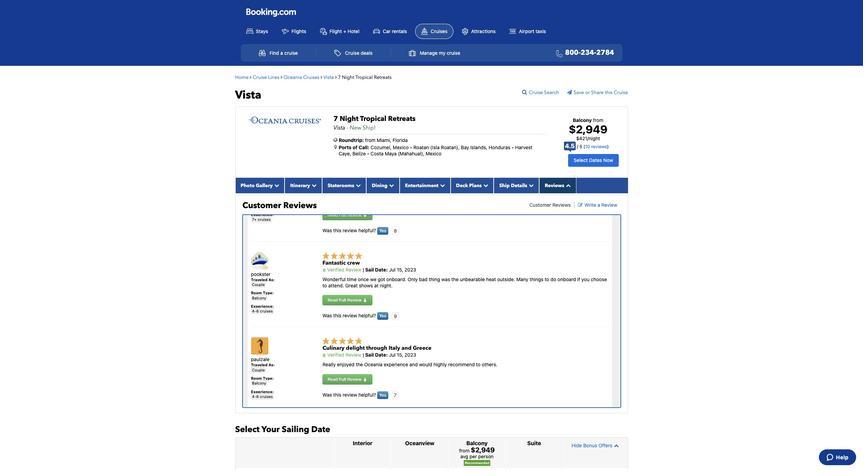 Task type: vqa. For each thing, say whether or not it's contained in the screenshot.
pookster image
yes



Task type: locate. For each thing, give the bounding box(es) containing it.
• up the (mahahual),
[[410, 144, 412, 150]]

from inside the balcony from $2,949 $421 / night
[[593, 117, 604, 123]]

from
[[593, 117, 604, 123], [365, 137, 376, 143], [459, 448, 470, 454]]

15, for culinary delight through italy and greece
[[397, 352, 403, 358]]

angle right image left 7 night tropical retreats
[[335, 75, 337, 79]]

roundtrip: from miami, florida
[[339, 137, 408, 143]]

7 for 7 night tropical retreats
[[338, 74, 341, 81]]

a
[[281, 50, 283, 56], [598, 202, 600, 208]]

verified review up enjoyed
[[326, 352, 362, 358]]

chevron down image
[[354, 183, 361, 188], [388, 183, 394, 188], [482, 183, 489, 188], [527, 183, 534, 188]]

chevron down image inside deck plans dropdown button
[[482, 183, 489, 188]]

2 verified review link from the top
[[323, 352, 362, 358]]

2 vertical spatial was
[[323, 392, 332, 398]]

4 chevron down image from the left
[[527, 183, 534, 188]]

was for fantastic
[[323, 313, 332, 318]]

room down the pookster traveled as: couple
[[251, 291, 262, 295]]

4- down paulzale traveled as: couple
[[252, 394, 256, 399]]

night right vista "link"
[[342, 74, 354, 81]]

this down really
[[333, 392, 342, 398]]

1 horizontal spatial angle right image
[[321, 75, 323, 79]]

0 vertical spatial | sail date: jul 15, 2023
[[362, 267, 416, 272]]

4.5
[[565, 142, 575, 150]]

tropical inside "7 night tropical retreats vista - new ship!"
[[360, 114, 387, 123]]

2 vertical spatial read
[[328, 377, 338, 382]]

1 4- from the top
[[252, 309, 256, 313]]

0 vertical spatial experience:
[[251, 212, 274, 217]]

| sail date: jul 15, 2023 for delight
[[362, 352, 416, 358]]

/ up 4.5 / 5 ( 10 reviews )
[[588, 135, 589, 141]]

1 vertical spatial to
[[323, 283, 327, 288]]

review for delight
[[343, 392, 357, 398]]

select down the 5
[[574, 157, 588, 163]]

cruises up manage my cruise
[[431, 28, 448, 34]]

manage my cruise
[[420, 50, 461, 56]]

15, up the onboard.
[[397, 267, 403, 272]]

| left through
[[363, 352, 364, 358]]

type: for fantastic crew
[[263, 291, 274, 295]]

the right was
[[452, 276, 459, 282]]

1 experience: 4-6 cruises from the top
[[251, 304, 274, 313]]

jul
[[389, 267, 396, 272], [389, 352, 396, 358]]

0 vertical spatial read full review
[[328, 212, 363, 217]]

customer reviews link
[[530, 202, 571, 208]]

angle right image
[[281, 75, 282, 79], [321, 75, 323, 79]]

| for delight
[[363, 352, 364, 358]]

1 verified review from the top
[[326, 267, 362, 272]]

tropical for 7 night tropical retreats vista - new ship!
[[360, 114, 387, 123]]

small verified icon image down fantastic
[[323, 268, 326, 272]]

chevron down image inside staterooms dropdown button
[[354, 183, 361, 188]]

3 yes button from the top
[[378, 392, 389, 399]]

2 2023 from the top
[[405, 352, 416, 358]]

flights
[[292, 28, 306, 34]]

cruise for cruise lines
[[253, 74, 267, 81]]

2 horizontal spatial to
[[545, 276, 549, 282]]

night for 7 night tropical retreats vista - new ship!
[[340, 114, 359, 123]]

1 chevron down image from the left
[[354, 183, 361, 188]]

and
[[402, 344, 412, 352], [410, 362, 418, 368]]

6 for fantastic crew
[[256, 309, 259, 313]]

1 as: from the top
[[269, 277, 275, 282]]

0 vertical spatial read full review button
[[323, 210, 373, 220]]

1 vertical spatial jul
[[389, 352, 396, 358]]

0 horizontal spatial the
[[356, 362, 363, 368]]

2 type: from the top
[[263, 376, 274, 381]]

verified up really
[[327, 352, 344, 358]]

1 room type: balcony from the top
[[251, 291, 274, 300]]

customer reviews up experience: 7+ cruises
[[243, 200, 317, 211]]

1 | sail date: jul 15, 2023 from the top
[[362, 267, 416, 272]]

couple
[[252, 282, 265, 287], [252, 368, 265, 372]]

night
[[342, 74, 354, 81], [340, 114, 359, 123]]

1 vertical spatial /
[[577, 144, 579, 149]]

others.
[[482, 362, 498, 368]]

miami,
[[377, 137, 392, 143]]

0 vertical spatial read
[[328, 212, 338, 217]]

traveled
[[251, 277, 268, 282], [251, 363, 268, 367]]

/ left the 5
[[577, 144, 579, 149]]

cruise for cruise deals
[[345, 50, 360, 56]]

room type: balcony down paulzale traveled as: couple
[[251, 376, 274, 385]]

read full review button down 'great'
[[323, 295, 373, 305]]

3 was from the top
[[323, 392, 332, 398]]

vista link
[[324, 74, 335, 81]]

1 15, from the top
[[397, 267, 403, 272]]

1 horizontal spatial cruises
[[431, 28, 448, 34]]

1 vertical spatial read full review button
[[323, 295, 373, 305]]

2 review from the top
[[343, 313, 357, 318]]

traveled down paulzale
[[251, 363, 268, 367]]

helpful? for crew
[[359, 313, 376, 318]]

small verified icon image up really
[[323, 354, 326, 357]]

sail for crew
[[365, 267, 374, 272]]

review down enjoyed
[[347, 377, 362, 382]]

from up call:
[[365, 137, 376, 143]]

3 read full review from the top
[[328, 377, 363, 382]]

• down call:
[[367, 151, 369, 156]]

7 for 7
[[394, 392, 397, 398]]

cozumel,
[[371, 144, 392, 150]]

15, up 'experience'
[[397, 352, 403, 358]]

traveled inside paulzale traveled as: couple
[[251, 363, 268, 367]]

2 verified from the top
[[327, 352, 344, 358]]

1 vertical spatial retreats
[[388, 114, 416, 123]]

yes button for crew
[[378, 312, 389, 320]]

1 horizontal spatial a
[[598, 202, 600, 208]]

select for select          dates now
[[574, 157, 588, 163]]

reviews
[[545, 182, 565, 189], [283, 200, 317, 211], [553, 202, 571, 208]]

| for crew
[[363, 267, 364, 272]]

2023
[[405, 267, 416, 272], [405, 352, 416, 358]]

cruise inside cruise deals link
[[345, 50, 360, 56]]

7 up globe 'image' at the left top of page
[[334, 114, 338, 123]]

read full review down 'great'
[[328, 298, 363, 303]]

tropical down deals
[[356, 74, 373, 81]]

write a review link
[[578, 202, 618, 208]]

1 full from the top
[[339, 212, 346, 217]]

1 vertical spatial 7
[[334, 114, 338, 123]]

small verified icon image
[[323, 268, 326, 272], [323, 354, 326, 357]]

culinary
[[323, 344, 345, 352]]

couple down pookster
[[252, 282, 265, 287]]

verified review for culinary
[[326, 352, 362, 358]]

2 was from the top
[[323, 313, 332, 318]]

paper plane image
[[567, 90, 574, 95]]

cruises inside 'link'
[[431, 28, 448, 34]]

jul up 'experience'
[[389, 352, 396, 358]]

2 | from the top
[[363, 352, 364, 358]]

yes
[[380, 228, 387, 233], [380, 313, 387, 319], [380, 393, 387, 398]]

2 horizontal spatial from
[[593, 117, 604, 123]]

1 angle right image from the left
[[281, 75, 282, 79]]

entertainment
[[405, 182, 439, 189]]

angle right image for lines
[[281, 75, 282, 79]]

this right share on the right
[[605, 89, 613, 96]]

hide bonus offers link
[[565, 439, 626, 451]]

was this review helpful? yes for delight
[[323, 392, 387, 398]]

deals
[[361, 50, 373, 56]]

1 vertical spatial oceania
[[364, 362, 383, 368]]

2 angle right image from the left
[[335, 75, 337, 79]]

0 vertical spatial 6
[[256, 309, 259, 313]]

2 was this review helpful? yes from the top
[[323, 313, 387, 319]]

2 vertical spatial review
[[343, 392, 357, 398]]

customer up experience: 7+ cruises
[[243, 200, 281, 211]]

3 chevron down image from the left
[[439, 183, 445, 188]]

2 vertical spatial was this review helpful? yes
[[323, 392, 387, 398]]

a inside main content
[[598, 202, 600, 208]]

interior
[[353, 440, 373, 446]]

2 angle right image from the left
[[321, 75, 323, 79]]

1 cruise from the left
[[284, 50, 298, 56]]

2 vertical spatial from
[[459, 448, 470, 454]]

room
[[251, 291, 262, 295], [251, 376, 262, 381]]

was down really
[[323, 392, 332, 398]]

0 vertical spatial small verified icon image
[[323, 268, 326, 272]]

3 helpful? from the top
[[359, 392, 376, 398]]

angle right image for vista
[[335, 75, 337, 79]]

1 small verified icon image from the top
[[323, 268, 326, 272]]

0 vertical spatial verified review
[[326, 267, 362, 272]]

pookster image
[[251, 252, 268, 269]]

search image
[[522, 89, 529, 95]]

1 2023 from the top
[[405, 267, 416, 272]]

cruise right share on the right
[[614, 89, 628, 96]]

0 vertical spatial cruises
[[431, 28, 448, 34]]

1 vertical spatial was
[[323, 313, 332, 318]]

1 vertical spatial 15,
[[397, 352, 403, 358]]

reviews inside dropdown button
[[545, 182, 565, 189]]

0 horizontal spatial $2,949
[[471, 446, 495, 454]]

verified review link for fantastic
[[323, 267, 362, 272]]

yes button down 'experience'
[[378, 392, 389, 399]]

this up fantastic
[[333, 227, 342, 233]]

1 angle right image from the left
[[250, 75, 252, 79]]

2 vertical spatial helpful?
[[359, 392, 376, 398]]

/ inside the balcony from $2,949 $421 / night
[[588, 135, 589, 141]]

dining button
[[366, 178, 400, 193]]

yes button left 9
[[378, 312, 389, 320]]

globe image
[[334, 137, 338, 142]]

oceania down through
[[364, 362, 383, 368]]

the inside the wonderful time once we got onboard.  only bad thing was the unbearable heat outside.  many things to do onboard if you choose to attend.  great shows at night.
[[452, 276, 459, 282]]

cruises
[[258, 217, 271, 222], [260, 309, 273, 313], [260, 394, 273, 399]]

maya
[[385, 151, 397, 156]]

0 vertical spatial helpful?
[[359, 227, 376, 233]]

chevron up image
[[565, 183, 571, 188]]

night up - on the left top
[[340, 114, 359, 123]]

review up crew
[[343, 227, 357, 233]]

night inside "7 night tropical retreats vista - new ship!"
[[340, 114, 359, 123]]

0 vertical spatial $2,949
[[569, 123, 608, 136]]

angle right image for cruises
[[321, 75, 323, 79]]

retreats for 7 night tropical retreats vista - new ship!
[[388, 114, 416, 123]]

a for write
[[598, 202, 600, 208]]

1 vertical spatial 6
[[256, 394, 259, 399]]

4- for culinary
[[252, 394, 256, 399]]

chevron down image
[[273, 183, 279, 188], [310, 183, 317, 188], [439, 183, 445, 188]]

2023 up "only"
[[405, 267, 416, 272]]

1 vertical spatial full
[[339, 298, 346, 303]]

vista down "home" link
[[235, 87, 261, 103]]

sail right delight
[[365, 352, 374, 358]]

experience: 4-6 cruises for culinary
[[251, 389, 274, 399]]

$2,949 up recommended image
[[471, 446, 495, 454]]

1 sail from the top
[[365, 267, 374, 272]]

2 as: from the top
[[269, 363, 275, 367]]

2 room type: balcony from the top
[[251, 376, 274, 385]]

review for crew
[[343, 313, 357, 318]]

0 vertical spatial cruises
[[258, 217, 271, 222]]

airport taxis
[[519, 28, 546, 34]]

full down enjoyed
[[339, 377, 346, 382]]

2 vertical spatial 7
[[394, 392, 397, 398]]

2 horizontal spatial •
[[512, 144, 514, 150]]

1 vertical spatial yes button
[[378, 312, 389, 320]]

1 vertical spatial read full review
[[328, 298, 363, 303]]

1 helpful? from the top
[[359, 227, 376, 233]]

full
[[339, 212, 346, 217], [339, 298, 346, 303], [339, 377, 346, 382]]

vista inside "7 night tropical retreats vista - new ship!"
[[334, 124, 345, 132]]

experience: 4-6 cruises for fantastic
[[251, 304, 274, 313]]

$2,949 inside balcony from $2,949 avg per person
[[471, 446, 495, 454]]

staterooms button
[[322, 178, 366, 193]]

chevron down image for photo gallery
[[273, 183, 279, 188]]

3 review from the top
[[343, 392, 357, 398]]

0 vertical spatial yes button
[[378, 227, 389, 235]]

0 vertical spatial room type: balcony
[[251, 291, 274, 300]]

jul up the onboard.
[[389, 267, 396, 272]]

2 small verified icon image from the top
[[323, 354, 326, 357]]

balcony down paulzale traveled as: couple
[[252, 381, 266, 385]]

0 vertical spatial oceania
[[284, 74, 302, 81]]

fantastic crew
[[323, 259, 360, 267]]

chevron down image for dining
[[388, 183, 394, 188]]

|
[[363, 267, 364, 272], [363, 352, 364, 358]]

full down the attend.
[[339, 298, 346, 303]]

angle right image
[[250, 75, 252, 79], [335, 75, 337, 79]]

pookster
[[251, 271, 271, 277]]

date:
[[375, 267, 388, 272], [375, 352, 388, 358]]

4- for fantastic
[[252, 309, 256, 313]]

and left would
[[410, 362, 418, 368]]

small verified icon image for fantastic crew
[[323, 268, 326, 272]]

read full review button for delight
[[323, 374, 373, 385]]

date: for delight
[[375, 352, 388, 358]]

cruise for find a cruise
[[284, 50, 298, 56]]

7 right vista "link"
[[338, 74, 341, 81]]

(mahahual),
[[398, 151, 425, 156]]

1 vertical spatial $2,949
[[471, 446, 495, 454]]

0 vertical spatial jul
[[389, 267, 396, 272]]

was down the attend.
[[323, 313, 332, 318]]

roundtrip:
[[339, 137, 364, 143]]

6 down the pookster traveled as: couple
[[256, 309, 259, 313]]

1 chevron down image from the left
[[273, 183, 279, 188]]

a inside 'navigation'
[[281, 50, 283, 56]]

1 vertical spatial yes
[[380, 313, 387, 319]]

chevron down image inside itinerary 'dropdown button'
[[310, 183, 317, 188]]

0 horizontal spatial cruise
[[284, 50, 298, 56]]

2 6 from the top
[[256, 394, 259, 399]]

0 vertical spatial mexico
[[393, 144, 409, 150]]

3 yes from the top
[[380, 393, 387, 398]]

0 horizontal spatial select
[[235, 424, 260, 435]]

2 room from the top
[[251, 376, 262, 381]]

chevron down image left deck
[[439, 183, 445, 188]]

jul for delight
[[389, 352, 396, 358]]

yes down 'experience'
[[380, 393, 387, 398]]

2 jul from the top
[[389, 352, 396, 358]]

2 vertical spatial vista
[[334, 124, 345, 132]]

read full review down staterooms dropdown button
[[328, 212, 363, 217]]

read full review down enjoyed
[[328, 377, 363, 382]]

paulzale image
[[251, 338, 268, 355]]

from right balcony
[[593, 117, 604, 123]]

room down paulzale traveled as: couple
[[251, 376, 262, 381]]

was this review helpful? yes down enjoyed
[[323, 392, 387, 398]]

traveled down pookster
[[251, 277, 268, 282]]

stays link
[[241, 24, 274, 38]]

taxis
[[536, 28, 546, 34]]

a right find
[[281, 50, 283, 56]]

couple inside the pookster traveled as: couple
[[252, 282, 265, 287]]

3 read from the top
[[328, 377, 338, 382]]

1 was from the top
[[323, 227, 332, 233]]

2 | sail date: jul 15, 2023 from the top
[[362, 352, 416, 358]]

thing
[[429, 276, 440, 282]]

1 room from the top
[[251, 291, 262, 295]]

3 was this review helpful? yes from the top
[[323, 392, 387, 398]]

was this review helpful? yes up crew
[[323, 227, 387, 233]]

select inside select          dates now link
[[574, 157, 588, 163]]

balcony from $2,949 avg per person
[[459, 440, 495, 460]]

select
[[574, 157, 588, 163], [235, 424, 260, 435]]

type: down paulzale traveled as: couple
[[263, 376, 274, 381]]

$2,949 up 4.5 / 5 ( 10 reviews )
[[569, 123, 608, 136]]

• left harvest
[[512, 144, 514, 150]]

0 vertical spatial verified review link
[[323, 267, 362, 272]]

cruises link
[[415, 24, 454, 39]]

read full review for culinary
[[328, 377, 363, 382]]

2784
[[597, 48, 614, 57]]

2 experience: 4-6 cruises from the top
[[251, 389, 274, 399]]

1 date: from the top
[[375, 267, 388, 272]]

oceania cruises image
[[248, 116, 322, 124]]

paulzale
[[251, 357, 270, 362]]

cruise inside dropdown button
[[447, 50, 461, 56]]

2 yes button from the top
[[378, 312, 389, 320]]

read full review for fantastic
[[328, 298, 363, 303]]

balcony down the pookster traveled as: couple
[[252, 296, 266, 300]]

cruise lines
[[253, 74, 280, 81]]

read
[[328, 212, 338, 217], [328, 298, 338, 303], [328, 377, 338, 382]]

tropical for 7 night tropical retreats
[[356, 74, 373, 81]]

florida
[[393, 137, 408, 143]]

edit image
[[578, 203, 583, 207]]

1 horizontal spatial from
[[459, 448, 470, 454]]

from inside balcony from $2,949 avg per person
[[459, 448, 470, 454]]

angle right image for home
[[250, 75, 252, 79]]

2023 for fantastic crew
[[405, 267, 416, 272]]

2 vertical spatial balcony
[[467, 440, 488, 446]]

1 horizontal spatial angle right image
[[335, 75, 337, 79]]

1 traveled from the top
[[251, 277, 268, 282]]

to
[[545, 276, 549, 282], [323, 283, 327, 288], [476, 362, 481, 368]]

0 vertical spatial as:
[[269, 277, 275, 282]]

1 | from the top
[[363, 267, 364, 272]]

2 helpful? from the top
[[359, 313, 376, 318]]

1 vertical spatial balcony
[[252, 381, 266, 385]]

1 vertical spatial date:
[[375, 352, 388, 358]]

vista main content
[[232, 69, 632, 470]]

0 vertical spatial a
[[281, 50, 283, 56]]

experience
[[384, 362, 408, 368]]

1 experience: from the top
[[251, 212, 274, 217]]

cruise left deals
[[345, 50, 360, 56]]

0 horizontal spatial cruises
[[303, 74, 320, 81]]

2 vertical spatial read full review button
[[323, 374, 373, 385]]

date: up got
[[375, 267, 388, 272]]

0 vertical spatial experience: 4-6 cruises
[[251, 304, 274, 313]]

chevron down image inside dining dropdown button
[[388, 183, 394, 188]]

1 vertical spatial helpful?
[[359, 313, 376, 318]]

0 vertical spatial tropical
[[356, 74, 373, 81]]

2 15, from the top
[[397, 352, 403, 358]]

0 horizontal spatial mexico
[[393, 144, 409, 150]]

| sail date: jul 15, 2023 for crew
[[362, 267, 416, 272]]

balcony for culinary
[[252, 381, 266, 385]]

flight + hotel
[[330, 28, 360, 34]]

0 vertical spatial type:
[[263, 291, 274, 295]]

7 inside "7 night tropical retreats vista - new ship!"
[[334, 114, 338, 123]]

0 vertical spatial traveled
[[251, 277, 268, 282]]

1 vertical spatial select
[[235, 424, 260, 435]]

0 horizontal spatial a
[[281, 50, 283, 56]]

retreats inside "7 night tropical retreats vista - new ship!"
[[388, 114, 416, 123]]

3 chevron down image from the left
[[482, 183, 489, 188]]

costa
[[371, 151, 384, 156]]

this for 9
[[333, 313, 342, 318]]

3 full from the top
[[339, 377, 346, 382]]

was this review helpful? yes down 'great'
[[323, 313, 387, 319]]

1 horizontal spatial oceania
[[364, 362, 383, 368]]

1 horizontal spatial /
[[588, 135, 589, 141]]

type: down the pookster traveled as: couple
[[263, 291, 274, 295]]

chevron down image inside ship details dropdown button
[[527, 183, 534, 188]]

save or share this cruise link
[[567, 89, 628, 96]]

from for from
[[459, 448, 470, 454]]

vista
[[324, 74, 334, 81], [235, 87, 261, 103], [334, 124, 345, 132]]

room type: balcony down the pookster traveled as: couple
[[251, 291, 274, 300]]

| sail date: jul 15, 2023 up 'experience'
[[362, 352, 416, 358]]

1 vertical spatial cruises
[[260, 309, 273, 313]]

0 vertical spatial 7
[[338, 74, 341, 81]]

mexico
[[393, 144, 409, 150], [426, 151, 442, 156]]

ports of call:
[[339, 144, 370, 150]]

traveled for fantastic crew
[[251, 277, 268, 282]]

1 horizontal spatial chevron down image
[[310, 183, 317, 188]]

2 vertical spatial yes button
[[378, 392, 389, 399]]

2 vertical spatial read full review
[[328, 377, 363, 382]]

2 verified review from the top
[[326, 352, 362, 358]]

read down staterooms
[[328, 212, 338, 217]]

deck plans button
[[451, 178, 494, 193]]

traveled inside the pookster traveled as: couple
[[251, 277, 268, 282]]

wonderful time once we got onboard.  only bad thing was the unbearable heat outside.  many things to do onboard if you choose to attend.  great shows at night.
[[323, 276, 607, 288]]

0 vertical spatial 15,
[[397, 267, 403, 272]]

cruise left "search"
[[529, 89, 543, 96]]

0 vertical spatial from
[[593, 117, 604, 123]]

0 vertical spatial retreats
[[374, 74, 392, 81]]

culinary delight through italy and greece
[[323, 344, 432, 352]]

0 vertical spatial was this review helpful? yes
[[323, 227, 387, 233]]

chevron down image for staterooms
[[354, 183, 361, 188]]

1 vertical spatial and
[[410, 362, 418, 368]]

yes for delight
[[380, 393, 387, 398]]

retreats
[[374, 74, 392, 81], [388, 114, 416, 123]]

1 read full review button from the top
[[323, 210, 373, 220]]

yes left 9
[[380, 313, 387, 319]]

2 read from the top
[[328, 298, 338, 303]]

1 type: from the top
[[263, 291, 274, 295]]

cruises inside experience: 7+ cruises
[[258, 217, 271, 222]]

angle right image right "home" link
[[250, 75, 252, 79]]

0 vertical spatial and
[[402, 344, 412, 352]]

1 couple from the top
[[252, 282, 265, 287]]

angle right image right the lines
[[281, 75, 282, 79]]

experience: down the pookster traveled as: couple
[[251, 304, 274, 308]]

verified review link up enjoyed
[[323, 352, 362, 358]]

select left your
[[235, 424, 260, 435]]

0 vertical spatial the
[[452, 276, 459, 282]]

7 for 7 night tropical retreats vista - new ship!
[[334, 114, 338, 123]]

cruises for fantastic crew
[[260, 309, 273, 313]]

1 vertical spatial couple
[[252, 368, 265, 372]]

1 verified from the top
[[327, 267, 344, 272]]

chevron down image left ship
[[482, 183, 489, 188]]

2023 up really enjoyed the oceania experience and would highly recommend to others. on the bottom of page
[[405, 352, 416, 358]]

search
[[544, 89, 559, 96]]

read full review button down staterooms dropdown button
[[323, 210, 373, 220]]

things
[[530, 276, 544, 282]]

2 full from the top
[[339, 298, 346, 303]]

and right italy
[[402, 344, 412, 352]]

800-234-2784
[[565, 48, 614, 57]]

experience: for fantastic crew
[[251, 304, 274, 308]]

2 date: from the top
[[375, 352, 388, 358]]

vista right oceania cruises link
[[324, 74, 334, 81]]

as: inside the pookster traveled as: couple
[[269, 277, 275, 282]]

1 vertical spatial | sail date: jul 15, 2023
[[362, 352, 416, 358]]

3 read full review button from the top
[[323, 374, 373, 385]]

as: for fantastic crew
[[269, 277, 275, 282]]

1 verified review link from the top
[[323, 267, 362, 272]]

flight
[[330, 28, 342, 34]]

1 vertical spatial type:
[[263, 376, 274, 381]]

balcony
[[252, 296, 266, 300], [252, 381, 266, 385], [467, 440, 488, 446]]

cruises inside vista main content
[[303, 74, 320, 81]]

2 yes from the top
[[380, 313, 387, 319]]

jul for crew
[[389, 267, 396, 272]]

verified up wonderful
[[327, 267, 344, 272]]

0 vertical spatial balcony
[[252, 296, 266, 300]]

0 vertical spatial night
[[342, 74, 354, 81]]

2 vertical spatial to
[[476, 362, 481, 368]]

2 chevron down image from the left
[[388, 183, 394, 188]]

chevron down image inside photo gallery dropdown button
[[273, 183, 279, 188]]

2 cruise from the left
[[447, 50, 461, 56]]

ship!
[[363, 124, 376, 132]]

1 horizontal spatial to
[[476, 362, 481, 368]]

chevron down image left dining
[[354, 183, 361, 188]]

0 vertical spatial yes
[[380, 228, 387, 233]]

2 traveled from the top
[[251, 363, 268, 367]]

cruise lines link
[[253, 74, 280, 81]]

2 sail from the top
[[365, 352, 374, 358]]

balcony inside balcony from $2,949 avg per person
[[467, 440, 488, 446]]

1 6 from the top
[[256, 309, 259, 313]]

review up enjoyed
[[346, 352, 362, 358]]

1 jul from the top
[[389, 267, 396, 272]]

$2,949 for $2,949
[[569, 123, 608, 136]]

chevron down image inside entertainment "dropdown button"
[[439, 183, 445, 188]]

as: inside paulzale traveled as: couple
[[269, 363, 275, 367]]

review up 'time'
[[346, 267, 362, 272]]

yes for crew
[[380, 313, 387, 319]]

booking.com home image
[[246, 8, 296, 17]]

2 read full review button from the top
[[323, 295, 373, 305]]

this down the attend.
[[333, 313, 342, 318]]

read full review
[[328, 212, 363, 217], [328, 298, 363, 303], [328, 377, 363, 382]]

date: left italy
[[375, 352, 388, 358]]

4- down the pookster traveled as: couple
[[252, 309, 256, 313]]

2 chevron down image from the left
[[310, 183, 317, 188]]

1 read full review from the top
[[328, 212, 363, 217]]

chevron down image for entertainment
[[439, 183, 445, 188]]

verified review link
[[323, 267, 362, 272], [323, 352, 362, 358]]

800-234-2784 link
[[553, 48, 614, 58]]

1 vertical spatial verified review
[[326, 352, 362, 358]]

reviews left 'edit' image
[[553, 202, 571, 208]]

1 horizontal spatial the
[[452, 276, 459, 282]]

2 couple from the top
[[252, 368, 265, 372]]

2 4- from the top
[[252, 394, 256, 399]]

mexico down florida
[[393, 144, 409, 150]]

couple inside paulzale traveled as: couple
[[252, 368, 265, 372]]

15, for fantastic crew
[[397, 267, 403, 272]]

yes left 8
[[380, 228, 387, 233]]

onboard.
[[387, 276, 407, 282]]

caye,
[[339, 151, 351, 156]]

cruises left vista "link"
[[303, 74, 320, 81]]

2 read full review from the top
[[328, 298, 363, 303]]

2 experience: from the top
[[251, 304, 274, 308]]

angle right image left vista "link"
[[321, 75, 323, 79]]

3 experience: from the top
[[251, 389, 274, 394]]

my
[[439, 50, 446, 56]]

room type: balcony for culinary
[[251, 376, 274, 385]]



Task type: describe. For each thing, give the bounding box(es) containing it.
0 horizontal spatial •
[[367, 151, 369, 156]]

attractions link
[[456, 24, 501, 38]]

+
[[343, 28, 346, 34]]

1 vertical spatial vista
[[235, 87, 261, 103]]

$421
[[577, 135, 588, 141]]

deck
[[456, 182, 468, 189]]

select for select your sailing date
[[235, 424, 260, 435]]

0 horizontal spatial customer reviews
[[243, 200, 317, 211]]

lines
[[268, 74, 280, 81]]

roatan
[[414, 144, 429, 150]]

couple for culinary delight through italy and greece
[[252, 368, 265, 372]]

night for 7 night tropical retreats
[[342, 74, 354, 81]]

stays
[[256, 28, 268, 34]]

date: for crew
[[375, 267, 388, 272]]

1 yes from the top
[[380, 228, 387, 233]]

chevron up image
[[613, 443, 619, 448]]

4.5 / 5 ( 10 reviews )
[[565, 142, 609, 150]]

offers
[[599, 443, 613, 448]]

1 horizontal spatial customer
[[530, 202, 551, 208]]

-
[[347, 124, 349, 132]]

review down 'great'
[[347, 298, 362, 303]]

2023 for culinary delight through italy and greece
[[405, 352, 416, 358]]

chevron down image for itinerary
[[310, 183, 317, 188]]

room type: balcony for fantastic
[[251, 291, 274, 300]]

islands,
[[471, 144, 488, 150]]

1 read from the top
[[328, 212, 338, 217]]

10
[[585, 144, 590, 149]]

cruise deals link
[[327, 46, 380, 60]]

verified for culinary
[[327, 352, 344, 358]]

car
[[383, 28, 391, 34]]

night.
[[380, 283, 393, 288]]

attend.
[[328, 283, 344, 288]]

plans
[[469, 182, 482, 189]]

review right write
[[602, 202, 618, 208]]

retreats for 7 night tropical retreats
[[374, 74, 392, 81]]

verified review for fantastic
[[326, 267, 362, 272]]

read full review button for crew
[[323, 295, 373, 305]]

balcony
[[573, 117, 592, 123]]

(
[[584, 144, 585, 149]]

travel menu navigation
[[241, 44, 623, 62]]

800-
[[565, 48, 581, 57]]

save
[[574, 89, 584, 96]]

traveled for culinary delight through italy and greece
[[251, 363, 268, 367]]

jojomon
[[251, 179, 269, 185]]

reviews
[[592, 144, 607, 149]]

cruise deals
[[345, 50, 373, 56]]

write
[[585, 202, 597, 208]]

1 review from the top
[[343, 227, 357, 233]]

read for culinary delight through italy and greece
[[328, 377, 338, 382]]

date
[[311, 424, 330, 435]]

entertainment button
[[400, 178, 451, 193]]

paulzale traveled as: couple
[[251, 357, 275, 372]]

find a cruise
[[270, 50, 298, 56]]

$2,949 for from
[[471, 446, 495, 454]]

1 yes button from the top
[[378, 227, 389, 235]]

recommended image
[[464, 460, 491, 466]]

room for culinary delight through italy and greece
[[251, 376, 262, 381]]

yes button for delight
[[378, 392, 389, 399]]

shows
[[359, 283, 373, 288]]

find a cruise link
[[251, 46, 306, 60]]

photo
[[241, 182, 255, 189]]

1 vertical spatial from
[[365, 137, 376, 143]]

1 horizontal spatial customer reviews
[[530, 202, 571, 208]]

small verified icon image for culinary delight through italy and greece
[[323, 354, 326, 357]]

greece
[[413, 344, 432, 352]]

unbearable
[[460, 276, 485, 282]]

itinerary
[[290, 182, 310, 189]]

hide bonus offers
[[572, 443, 613, 448]]

manage my cruise button
[[402, 46, 468, 60]]

of
[[353, 144, 358, 150]]

hide
[[572, 443, 582, 448]]

onboard
[[558, 276, 576, 282]]

full for culinary
[[339, 377, 346, 382]]

verified for fantastic
[[327, 267, 344, 272]]

1 horizontal spatial •
[[410, 144, 412, 150]]

from for $2,949
[[593, 117, 604, 123]]

9
[[394, 313, 397, 319]]

italy
[[389, 344, 400, 352]]

6 for culinary delight through italy and greece
[[256, 394, 259, 399]]

cruise for cruise search
[[529, 89, 543, 96]]

0 horizontal spatial to
[[323, 283, 327, 288]]

harvest
[[515, 144, 533, 150]]

experience: 7+ cruises
[[251, 212, 274, 222]]

7+
[[252, 217, 257, 222]]

select          dates now link
[[569, 154, 619, 167]]

highly
[[434, 362, 447, 368]]

type: for culinary delight through italy and greece
[[263, 376, 274, 381]]

flight + hotel link
[[315, 24, 365, 38]]

1 horizontal spatial mexico
[[426, 151, 442, 156]]

hotel
[[348, 28, 360, 34]]

gallery
[[256, 182, 273, 189]]

ship details
[[500, 182, 527, 189]]

cruise search link
[[522, 89, 566, 96]]

chevron down image for deck plans
[[482, 183, 489, 188]]

a for find
[[281, 50, 283, 56]]

select          dates now
[[574, 157, 614, 163]]

details
[[511, 182, 527, 189]]

(isla
[[431, 144, 440, 150]]

sailing
[[282, 424, 309, 435]]

10 reviews link
[[585, 144, 607, 149]]

new
[[350, 124, 361, 132]]

airport taxis link
[[504, 24, 552, 38]]

cruise for manage my cruise
[[447, 50, 461, 56]]

this for 7
[[333, 392, 342, 398]]

really enjoyed the oceania experience and would highly recommend to others.
[[323, 362, 498, 368]]

was for culinary
[[323, 392, 332, 398]]

cruises for culinary delight through italy and greece
[[260, 394, 273, 399]]

review down staterooms dropdown button
[[347, 212, 362, 217]]

balcony for fantastic
[[252, 296, 266, 300]]

1 vertical spatial the
[[356, 362, 363, 368]]

map marker image
[[334, 145, 337, 149]]

0 horizontal spatial customer
[[243, 200, 281, 211]]

0 vertical spatial vista
[[324, 74, 334, 81]]

your
[[262, 424, 280, 435]]

helpful? for delight
[[359, 392, 376, 398]]

home link
[[235, 74, 249, 81]]

1 was this review helpful? yes from the top
[[323, 227, 387, 233]]

would
[[419, 362, 432, 368]]

verified review link for culinary
[[323, 352, 362, 358]]

harvest caye, belize
[[339, 144, 533, 156]]

experience: for culinary delight through italy and greece
[[251, 389, 274, 394]]

bay
[[461, 144, 469, 150]]

chevron down image for ship details
[[527, 183, 534, 188]]

sail for delight
[[365, 352, 374, 358]]

reviews down the itinerary
[[283, 200, 317, 211]]

manage
[[420, 50, 438, 56]]

call:
[[359, 144, 370, 150]]

bonus
[[584, 443, 597, 448]]

photo gallery button
[[235, 178, 285, 193]]

cozumel, mexico • roatan (isla roatan), bay islands, honduras •
[[371, 144, 514, 150]]

read for fantastic crew
[[328, 298, 338, 303]]

0 vertical spatial to
[[545, 276, 549, 282]]

great
[[345, 283, 358, 288]]

share
[[591, 89, 604, 96]]

select your sailing date
[[235, 424, 330, 435]]

this for 8
[[333, 227, 342, 233]]

really
[[323, 362, 336, 368]]

was this review helpful? yes for crew
[[323, 313, 387, 319]]

as: for culinary delight through italy and greece
[[269, 363, 275, 367]]

honduras
[[489, 144, 511, 150]]

balcony from $2,949 $421 / night
[[569, 117, 608, 141]]

deck plans
[[456, 182, 482, 189]]

room for fantastic crew
[[251, 291, 262, 295]]

0 horizontal spatial oceania
[[284, 74, 302, 81]]

avg
[[461, 454, 468, 460]]

couple for fantastic crew
[[252, 282, 265, 287]]

full for fantastic
[[339, 298, 346, 303]]

/ inside 4.5 / 5 ( 10 reviews )
[[577, 144, 579, 149]]



